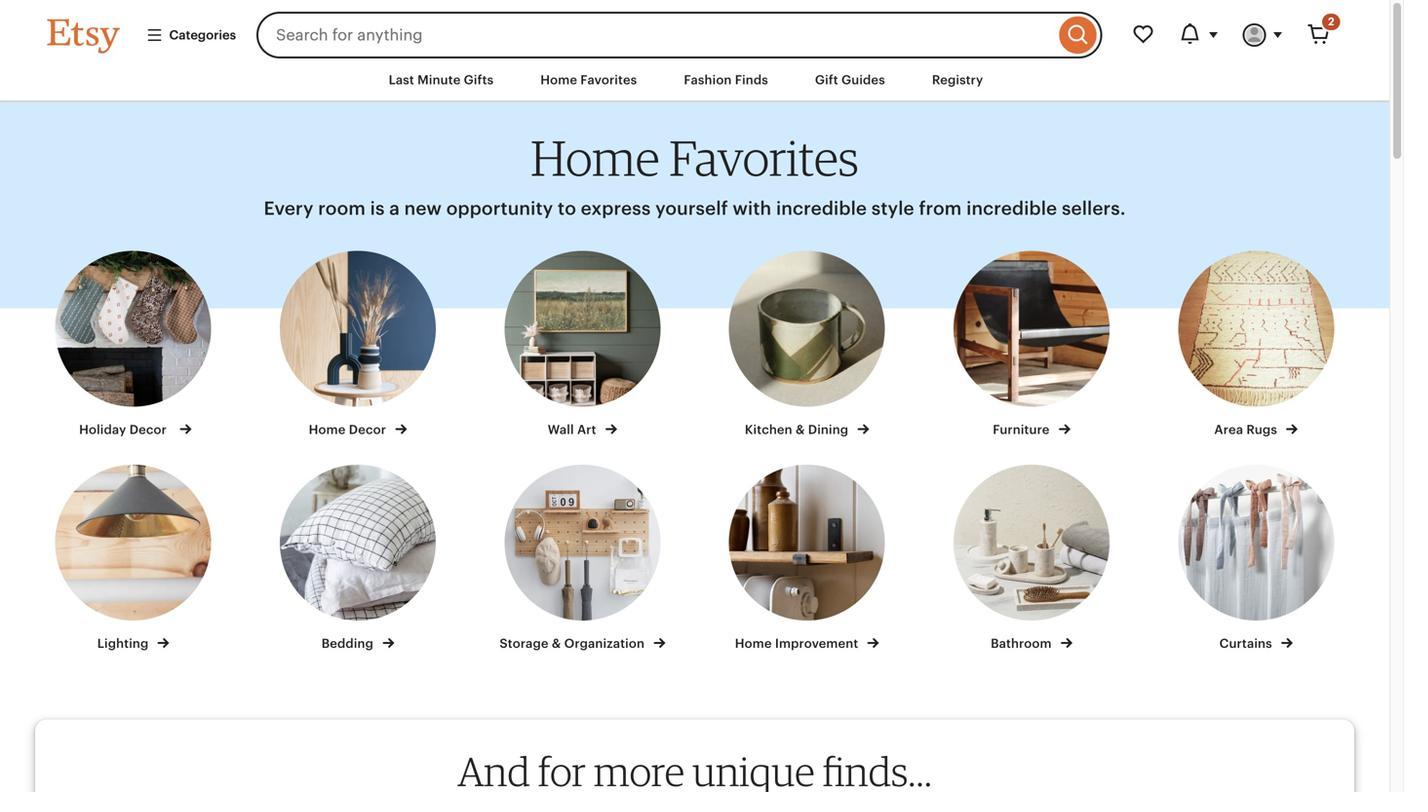 Task type: describe. For each thing, give the bounding box(es) containing it.
style
[[871, 198, 914, 219]]

gift guides link
[[800, 62, 900, 98]]

home improvement link
[[712, 465, 902, 653]]

categories button
[[131, 17, 251, 53]]

home favorites inside "link"
[[540, 73, 637, 87]]

holiday
[[79, 423, 126, 437]]

bathroom link
[[937, 465, 1126, 653]]

categories
[[169, 28, 236, 42]]

wall
[[548, 423, 574, 437]]

gift guides
[[815, 73, 885, 87]]

2 link
[[1295, 12, 1342, 59]]

organization
[[564, 637, 645, 651]]

kitchen
[[745, 423, 792, 437]]

a
[[389, 198, 400, 219]]

none search field inside categories banner
[[257, 12, 1102, 59]]

holiday decor
[[79, 423, 170, 437]]

2 incredible from the left
[[966, 198, 1057, 219]]

art
[[577, 423, 596, 437]]

to
[[558, 198, 576, 219]]

with
[[733, 198, 772, 219]]

registry
[[932, 73, 983, 87]]

kitchen & dining link
[[712, 251, 902, 439]]

home favorites link
[[526, 62, 652, 98]]

rugs
[[1246, 423, 1277, 437]]

fashion
[[684, 73, 732, 87]]

dining
[[808, 423, 848, 437]]

furniture link
[[937, 251, 1126, 439]]

decor for holiday
[[129, 423, 167, 437]]

kitchen & dining
[[745, 423, 852, 437]]

last minute gifts
[[389, 73, 494, 87]]

lighting
[[97, 637, 152, 651]]

fashion finds link
[[669, 62, 783, 98]]

bathroom
[[991, 637, 1055, 651]]

home inside "link"
[[540, 73, 577, 87]]

& for storage
[[552, 637, 561, 651]]

is
[[370, 198, 385, 219]]

& for kitchen
[[796, 423, 805, 437]]

last minute gifts link
[[374, 62, 508, 98]]

fashion finds
[[684, 73, 768, 87]]



Task type: vqa. For each thing, say whether or not it's contained in the screenshot.
the Art
yes



Task type: locate. For each thing, give the bounding box(es) containing it.
home favorites
[[540, 73, 637, 87], [531, 128, 859, 187]]

yourself
[[655, 198, 728, 219]]

& left dining
[[796, 423, 805, 437]]

0 vertical spatial &
[[796, 423, 805, 437]]

sellers.
[[1062, 198, 1126, 219]]

2 decor from the left
[[349, 423, 386, 437]]

holiday decor link
[[39, 251, 228, 439]]

wall art link
[[488, 251, 677, 439]]

decor
[[129, 423, 167, 437], [349, 423, 386, 437]]

incredible right with
[[776, 198, 867, 219]]

Search for anything text field
[[257, 12, 1054, 59]]

favorites up with
[[669, 128, 859, 187]]

finds
[[735, 73, 768, 87]]

home decor link
[[263, 251, 453, 439]]

incredible
[[776, 198, 867, 219], [966, 198, 1057, 219]]

favorites
[[580, 73, 637, 87], [669, 128, 859, 187]]

favorites inside main content
[[669, 128, 859, 187]]

storage
[[500, 637, 549, 651]]

&
[[796, 423, 805, 437], [552, 637, 561, 651]]

bedding
[[321, 637, 377, 651]]

home decor
[[309, 423, 389, 437]]

bedding link
[[263, 465, 453, 653]]

0 vertical spatial favorites
[[580, 73, 637, 87]]

& inside 'link'
[[796, 423, 805, 437]]

from
[[919, 198, 962, 219]]

lighting link
[[39, 465, 228, 653]]

0 horizontal spatial favorites
[[580, 73, 637, 87]]

opportunity
[[446, 198, 553, 219]]

every room is a new opportunity to express yourself with incredible style from incredible sellers.
[[264, 198, 1126, 219]]

2
[[1328, 16, 1334, 28]]

decor for home
[[349, 423, 386, 437]]

area rugs
[[1214, 423, 1280, 437]]

favorites inside "link"
[[580, 73, 637, 87]]

1 horizontal spatial incredible
[[966, 198, 1057, 219]]

None search field
[[257, 12, 1102, 59]]

categories banner
[[12, 0, 1377, 59]]

0 vertical spatial home favorites
[[540, 73, 637, 87]]

minute
[[417, 73, 461, 87]]

gift
[[815, 73, 838, 87]]

& right 'storage'
[[552, 637, 561, 651]]

1 horizontal spatial &
[[796, 423, 805, 437]]

curtains
[[1219, 637, 1275, 651]]

improvement
[[775, 637, 858, 651]]

0 horizontal spatial incredible
[[776, 198, 867, 219]]

1 vertical spatial favorites
[[669, 128, 859, 187]]

guides
[[841, 73, 885, 87]]

every
[[264, 198, 314, 219]]

favorites down search for anything text box
[[580, 73, 637, 87]]

1 horizontal spatial decor
[[349, 423, 386, 437]]

1 decor from the left
[[129, 423, 167, 437]]

incredible right from
[[966, 198, 1057, 219]]

home favorites up every room is a new opportunity to express yourself with incredible style from incredible sellers.
[[531, 128, 859, 187]]

0 horizontal spatial decor
[[129, 423, 167, 437]]

furniture
[[993, 423, 1053, 437]]

home
[[540, 73, 577, 87], [531, 128, 660, 187], [309, 423, 346, 437], [735, 637, 772, 651]]

wall art
[[548, 423, 600, 437]]

gifts
[[464, 73, 494, 87]]

home improvement
[[735, 637, 862, 651]]

new
[[404, 198, 442, 219]]

storage & organization
[[500, 637, 648, 651]]

1 vertical spatial &
[[552, 637, 561, 651]]

home favorites inside main content
[[531, 128, 859, 187]]

1 vertical spatial home favorites
[[531, 128, 859, 187]]

home favorites main content
[[0, 103, 1389, 793]]

area
[[1214, 423, 1243, 437]]

0 horizontal spatial &
[[552, 637, 561, 651]]

registry link
[[917, 62, 998, 98]]

area rugs link
[[1161, 251, 1351, 439]]

storage & organization link
[[488, 465, 677, 653]]

1 horizontal spatial favorites
[[669, 128, 859, 187]]

home favorites down search for anything text box
[[540, 73, 637, 87]]

menu bar
[[12, 59, 1377, 103]]

express
[[581, 198, 651, 219]]

menu bar containing last minute gifts
[[12, 59, 1377, 103]]

room
[[318, 198, 366, 219]]

last
[[389, 73, 414, 87]]

curtains link
[[1161, 465, 1351, 653]]

1 incredible from the left
[[776, 198, 867, 219]]



